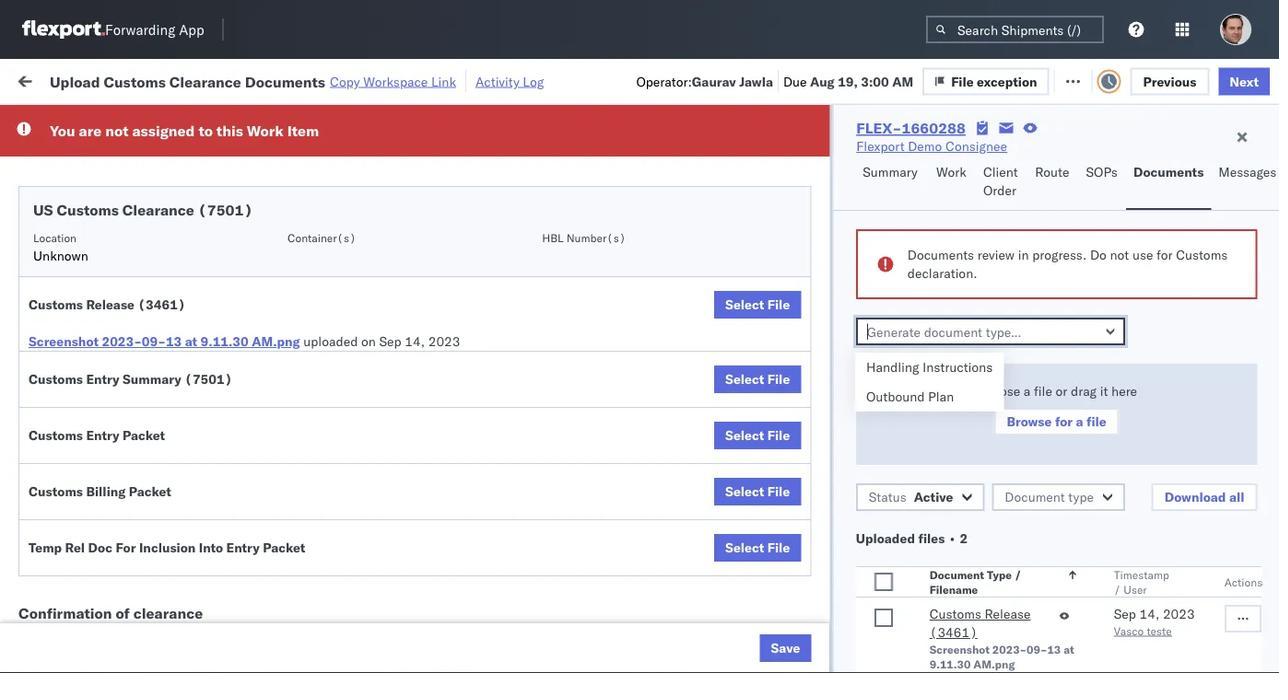 Task type: describe. For each thing, give the bounding box(es) containing it.
copy workspace link button
[[330, 73, 456, 89]]

∙
[[948, 531, 957, 547]]

pm for upload customs clearance documents
[[328, 265, 348, 281]]

1 vertical spatial on
[[361, 334, 376, 350]]

documents up in
[[245, 72, 325, 91]]

you
[[50, 122, 75, 140]]

progress.
[[1032, 247, 1087, 263]]

to
[[199, 122, 213, 140]]

workitem
[[20, 151, 69, 165]]

1 horizontal spatial customs release (3461)
[[930, 607, 1031, 641]]

instructions
[[923, 360, 993, 376]]

8 schedule from the top
[[42, 620, 97, 636]]

confirm for confirm pickup from los angeles, ca button for honeywell - test account
[[42, 417, 90, 433]]

container
[[1136, 143, 1185, 157]]

schedule pickup from los angeles international airport
[[42, 174, 245, 208]]

10:30 pm est, feb 21, 2023
[[297, 346, 471, 362]]

12:00 pm est, feb 25, 2023
[[297, 508, 471, 525]]

feb up 12:00 pm est, feb 25, 2023
[[383, 468, 406, 484]]

resize handle column header for mode
[[653, 143, 675, 674]]

pickup for third schedule pickup from los angeles, ca "link" from the top of the page
[[100, 579, 140, 596]]

us
[[33, 201, 53, 219]]

select file for customs billing packet
[[726, 484, 790, 500]]

3 schedule pickup from los angeles, ca button from the top
[[42, 619, 262, 658]]

28,
[[409, 549, 429, 565]]

billing
[[86, 484, 126, 500]]

container numbers button
[[1127, 139, 1228, 172]]

demu1232567 for confirm delivery
[[1136, 467, 1230, 484]]

document type / filename button
[[926, 564, 1077, 597]]

delivery down us customs clearance (7501)
[[100, 224, 148, 240]]

confirm delivery button
[[42, 466, 140, 486]]

(7501) for customs entry summary (7501)
[[185, 372, 233, 388]]

clearance
[[133, 605, 203, 623]]

1660288
[[902, 119, 966, 137]]

work,
[[193, 114, 223, 128]]

snooze
[[500, 151, 536, 165]]

1 2001714 from the top
[[1058, 184, 1114, 200]]

1 western from the top
[[962, 184, 1010, 200]]

2 flex-2001714 from the top
[[1018, 225, 1114, 241]]

17, for schedule delivery appointment
[[409, 143, 429, 160]]

los left into
[[174, 539, 194, 555]]

1911466 for third schedule pickup from los angeles, ca "link" from the top of the page
[[1058, 590, 1114, 606]]

Search Shipments (/) text field
[[927, 16, 1105, 43]]

1977428 for confirm pickup from los angeles, ca
[[1058, 427, 1114, 443]]

client name
[[684, 151, 746, 165]]

1911408 for confirm delivery
[[1058, 468, 1114, 484]]

on left the declaration.
[[842, 265, 861, 281]]

(10)
[[299, 71, 331, 88]]

screenshot 2023-09-13 at 9.11.30 am.png
[[930, 643, 1074, 672]]

status for status active
[[869, 490, 907, 506]]

/ inside timestamp / user
[[1114, 583, 1121, 597]]

2 3:30 pm est, feb 17, 2023 from the top
[[297, 225, 463, 241]]

import
[[155, 71, 197, 88]]

2 vertical spatial 17,
[[408, 225, 428, 241]]

schedule pickup from los angeles, ca for third schedule pickup from los angeles, ca "link" from the top of the page
[[42, 579, 249, 614]]

customs inside "documents review in progress. do not use for customs declaration."
[[1176, 247, 1228, 263]]

client for client order
[[984, 164, 1019, 180]]

message (10)
[[247, 71, 331, 88]]

clearance for upload customs clearance documents
[[143, 255, 202, 271]]

this
[[217, 122, 243, 140]]

resize handle column header for deadline
[[468, 143, 490, 674]]

2:59 for 2:59 am est, feb 28, 2023
[[297, 549, 325, 565]]

ocean fcl
[[564, 468, 629, 484]]

est, for confirm delivery button
[[352, 468, 380, 484]]

into
[[199, 540, 223, 556]]

route
[[1036, 164, 1070, 180]]

demu12 for first schedule pickup from los angeles, ca "link" from the bottom of the page
[[1230, 630, 1280, 646]]

1 3:30 from the top
[[297, 184, 325, 200]]

angeles
[[198, 174, 245, 190]]

schedule delivery appointment link for 10:30 pm est, feb 21, 2023
[[42, 344, 227, 363]]

0 horizontal spatial work
[[200, 71, 232, 88]]

pm for upload proof of delivery
[[336, 508, 356, 525]]

2 actions from the top
[[1225, 576, 1263, 590]]

delivery up temp rel doc for inclusion into entry packet
[[137, 508, 185, 524]]

jawla
[[740, 73, 773, 89]]

customs release (3461) link
[[930, 606, 1051, 643]]

schedule delivery appointment button for 10:30 pm est, feb 21, 2023
[[42, 344, 227, 365]]

2 schedule delivery appointment link from the top
[[42, 223, 227, 241]]

flex-2150210 for 12:00 pm est, feb 25, 2023
[[1018, 508, 1114, 525]]

19,
[[838, 73, 858, 89]]

los for second schedule pickup from los angeles, ca button
[[174, 579, 194, 596]]

0 horizontal spatial 14,
[[405, 334, 425, 350]]

upload customs clearance documents link
[[42, 254, 262, 291]]

select file for customs release (3461)
[[726, 297, 790, 313]]

flex-1660288
[[857, 119, 966, 137]]

0 vertical spatial release
[[86, 297, 135, 313]]

outbound
[[867, 389, 925, 405]]

2023- for screenshot 2023-09-13 at 9.11.30 am.png uploaded on sep 14, 2023
[[102, 334, 142, 350]]

: for status
[[132, 114, 135, 128]]

airport
[[121, 192, 161, 208]]

1 flex-2001714 from the top
[[1018, 184, 1114, 200]]

1 vertical spatial work
[[247, 122, 284, 140]]

select file for customs entry packet
[[726, 428, 790, 444]]

due aug 19, 3:00 am
[[784, 73, 914, 89]]

you are not assigned to this work item
[[50, 122, 319, 140]]

3 resize handle column header from the left
[[533, 143, 555, 674]]

document type button
[[992, 484, 1125, 512]]

snoozed : no
[[381, 114, 447, 128]]

est, for upload proof of delivery button in the bottom left of the page
[[359, 508, 387, 525]]

operator: gaurav jawla
[[637, 73, 773, 89]]

14, inside sep 14, 2023 vasco teste
[[1140, 607, 1160, 623]]

on up uploaded at right bottom
[[842, 508, 861, 525]]

flex-1911466 for third schedule pickup from los angeles, ca "link" from the top of the page
[[1018, 590, 1114, 606]]

2 air from the top
[[564, 225, 581, 241]]

snoozed
[[381, 114, 424, 128]]

schedule pickup from los angeles, ca for 3rd schedule pickup from los angeles, ca "link" from the bottom
[[42, 539, 249, 573]]

-- for first schedule pickup from los angeles, ca "link" from the bottom of the page
[[1256, 630, 1272, 646]]

consignee inside flexport demo consignee link
[[946, 138, 1008, 154]]

packet for customs entry packet
[[123, 428, 165, 444]]

1977428 for schedule delivery appointment
[[1058, 346, 1114, 362]]

screenshot 2023-09-13 at 9.11.30 am.png link
[[29, 333, 300, 351]]

4 schedule pickup from los angeles, ca link from the top
[[42, 619, 262, 656]]

temp rel doc for inclusion into entry packet
[[29, 540, 305, 556]]

schedule delivery appointment button for 2:59 am est, feb 17, 2023
[[42, 142, 227, 162]]

delivery for 3:00 am est, feb 25, 2023
[[93, 467, 140, 483]]

demu12 for third schedule pickup from los angeles, ca "link" from the top of the page
[[1230, 589, 1280, 605]]

0 horizontal spatial sep
[[379, 334, 402, 350]]

do
[[1090, 247, 1107, 263]]

timestamp / user button
[[1110, 564, 1188, 597]]

1 schedule pickup from los angeles, ca link from the top
[[42, 295, 262, 331]]

document type / filename
[[930, 568, 1022, 597]]

ag up uploaded at right bottom
[[865, 508, 882, 525]]

from up clearance
[[143, 579, 170, 596]]

1 schedule from the top
[[42, 142, 97, 159]]

1 maw from the top
[[1256, 184, 1280, 200]]

feb left 20,
[[382, 265, 405, 281]]

resize handle column header for client name
[[773, 143, 795, 674]]

mode
[[564, 151, 593, 165]]

consignee button
[[795, 147, 961, 165]]

feb down snoozed
[[383, 143, 406, 160]]

2 integration test account - western digital from the top
[[804, 225, 1052, 241]]

est, down 12:00 pm est, feb 25, 2023
[[352, 549, 380, 565]]

flex-1977428 for confirm pickup from los angeles, ca
[[1018, 427, 1114, 443]]

entry for packet
[[86, 428, 119, 444]]

am for 2:59 am est, feb 17, 2023
[[328, 143, 349, 160]]

ca for first schedule pickup from los angeles, ca "link" from the bottom of the page
[[42, 638, 60, 655]]

9.11.30 for screenshot 2023-09-13 at 9.11.30 am.png uploaded on sep 14, 2023
[[201, 334, 249, 350]]

confirmation of clearance
[[18, 605, 203, 623]]

packet for customs billing packet
[[129, 484, 171, 500]]

feb left 28,
[[383, 549, 406, 565]]

flex-1977428 for schedule delivery appointment
[[1018, 346, 1114, 362]]

deadline
[[297, 151, 344, 165]]

client order button
[[976, 156, 1028, 210]]

1911466 for first schedule pickup from los angeles, ca "link" from the bottom of the page
[[1058, 630, 1114, 646]]

1 3:30 pm est, feb 17, 2023 from the top
[[297, 184, 463, 200]]

flex-1919147
[[1018, 549, 1114, 565]]

confirm for confirm delivery button
[[42, 467, 90, 483]]

numbers
[[1136, 158, 1182, 172]]

flxt for schedule pickup from los angeles, ca
[[1256, 306, 1280, 322]]

from right for
[[143, 539, 170, 555]]

from down customs entry summary (7501)
[[136, 417, 163, 433]]

activity
[[476, 73, 520, 89]]

ag up type at the bottom of page
[[985, 508, 1002, 525]]

est, for schedule delivery appointment button related to 10:30 pm est, feb 21, 2023
[[359, 346, 387, 362]]

messages
[[1219, 164, 1277, 180]]

angeles, for first schedule pickup from los angeles, ca "link" from the bottom of the page
[[198, 620, 249, 636]]

review
[[977, 247, 1015, 263]]

lcl for otter products - test account
[[605, 143, 628, 160]]

deadline button
[[288, 147, 472, 165]]

copy
[[330, 73, 360, 89]]

uploaded
[[304, 334, 358, 350]]

schedule pickup from los angeles, ca for first schedule pickup from los angeles, ca "link" from the bottom of the page
[[42, 620, 249, 655]]

on down review
[[962, 265, 981, 281]]

los for confirm pickup from los angeles, ca button related to bookings test consignee
[[166, 377, 187, 393]]

25, for 3:00 am est, feb 25, 2023
[[409, 468, 429, 484]]

from down 'upload customs clearance documents' button
[[143, 295, 170, 312]]

import work
[[155, 71, 232, 88]]

1 -- from the top
[[1256, 549, 1272, 565]]

pickup for schedule pickup from los angeles international airport "link"
[[100, 174, 140, 190]]

187
[[431, 71, 455, 88]]

screenshot 2023-09-13 at 9.11.30 am.png uploaded on sep 14, 2023
[[29, 334, 460, 350]]

2 western from the top
[[962, 225, 1010, 241]]

3:00 for integration test account - on ag
[[297, 265, 325, 281]]

forwarding app
[[105, 21, 204, 38]]

0 vertical spatial a
[[1024, 384, 1031, 400]]

outbound plan
[[867, 389, 955, 405]]

at for screenshot 2023-09-13 at 9.11.30 am.png
[[1064, 643, 1074, 657]]

est, up 3:00 pm est, feb 20, 2023
[[351, 225, 379, 241]]

0 vertical spatial not
[[105, 122, 129, 140]]

all
[[1229, 490, 1245, 506]]

pm for schedule delivery appointment
[[336, 346, 356, 362]]

5 schedule from the top
[[42, 345, 97, 361]]

10:30
[[297, 346, 333, 362]]

unknown
[[33, 248, 88, 264]]

2 schedule pickup from los angeles, ca button from the top
[[42, 579, 262, 617]]

2 maw from the top
[[1256, 225, 1280, 241]]

Search Work text field
[[660, 66, 861, 94]]

confirm pickup from los angeles, ca button for bookings test consignee
[[42, 376, 262, 414]]

documents down 'container' in the top right of the page
[[1134, 164, 1204, 180]]

air for upload customs clearance documents
[[564, 265, 581, 281]]

ag left the declaration.
[[865, 265, 882, 281]]

ag down review
[[985, 265, 1002, 281]]

delivery for 2:59 am est, feb 17, 2023
[[100, 142, 148, 159]]

0 horizontal spatial customs release (3461)
[[29, 297, 186, 313]]

2:59 for 2:59 am est, feb 17, 2023
[[297, 143, 325, 160]]

from down screenshot 2023-09-13 at 9.11.30 am.png link at left
[[136, 377, 163, 393]]

pm up 3:00 pm est, feb 20, 2023
[[328, 225, 348, 241]]

resize handle column header for flex id
[[1105, 143, 1127, 674]]

client for client name
[[684, 151, 714, 165]]

dem for confirm pickup from los angeles, ca
[[1256, 387, 1280, 403]]

ocean for otter products - test account
[[564, 143, 602, 160]]

not inside "documents review in progress. do not use for customs declaration."
[[1110, 247, 1129, 263]]

est, for 2:59 am est, feb 17, 2023 schedule delivery appointment button
[[352, 143, 380, 160]]

ocean for honeywell - test account
[[564, 346, 602, 362]]

1 schedule pickup from los angeles, ca button from the top
[[42, 295, 262, 333]]

pickup down customs entry summary (7501)
[[93, 417, 133, 433]]

declaration.
[[907, 266, 977, 282]]

upload customs clearance documents copy workspace link
[[50, 72, 456, 91]]

temp
[[29, 540, 62, 556]]

assigned
[[132, 122, 195, 140]]

due
[[784, 73, 807, 89]]

aug
[[811, 73, 835, 89]]

flxt for schedule delivery appointment
[[1256, 346, 1280, 362]]

1 vertical spatial (3461)
[[930, 625, 978, 641]]

air for upload proof of delivery
[[564, 508, 581, 525]]

2 schedule pickup from los angeles, ca link from the top
[[42, 538, 262, 575]]

summary inside summary button
[[863, 164, 918, 180]]

log
[[523, 73, 544, 89]]

feb up 28,
[[390, 508, 413, 525]]

delivery for 10:30 pm est, feb 21, 2023
[[100, 345, 148, 361]]

activity log
[[476, 73, 544, 89]]

0 horizontal spatial summary
[[123, 372, 181, 388]]

container numbers
[[1136, 143, 1185, 172]]

pickup up the customs entry packet
[[93, 377, 133, 393]]

select for customs entry summary (7501)
[[726, 372, 765, 388]]

017 for 3:00 pm est, feb 20, 2023
[[1256, 265, 1280, 281]]

angeles, for first schedule pickup from los angeles, ca "link" from the top of the page
[[198, 295, 249, 312]]

0 vertical spatial 3:00
[[861, 73, 889, 89]]

sep 14, 2023 vasco teste
[[1114, 607, 1195, 638]]

select file button for customs billing packet
[[715, 479, 801, 506]]

1 horizontal spatial on
[[459, 71, 473, 88]]

2 vertical spatial packet
[[263, 540, 305, 556]]

dem for confirm delivery
[[1256, 468, 1280, 484]]

778 at risk
[[346, 71, 410, 88]]

0 vertical spatial for
[[176, 114, 191, 128]]

on up the 2
[[962, 508, 981, 525]]

app
[[179, 21, 204, 38]]

sep inside sep 14, 2023 vasco teste
[[1114, 607, 1136, 623]]

0 horizontal spatial file
[[1034, 384, 1052, 400]]



Task type: locate. For each thing, give the bounding box(es) containing it.
am.png down customs release (3461) link
[[973, 658, 1015, 672]]

25, for 12:00 pm est, feb 25, 2023
[[416, 508, 436, 525]]

0 horizontal spatial 09-
[[142, 334, 166, 350]]

packet down 12:00 on the bottom left
[[263, 540, 305, 556]]

(7501) for us customs clearance (7501)
[[198, 201, 253, 219]]

select file button for customs entry packet
[[715, 422, 801, 450]]

message
[[247, 71, 299, 88]]

2 confirm pickup from los angeles, ca from the top
[[42, 417, 241, 452]]

1 vertical spatial am.png
[[973, 658, 1015, 672]]

2001714 up do
[[1058, 225, 1114, 241]]

3 ocean from the top
[[564, 468, 602, 484]]

0 vertical spatial flex-1977428
[[1018, 306, 1114, 322]]

appointment for 2:59 am est, feb 17, 2023
[[151, 142, 227, 159]]

0 vertical spatial flxt
[[1256, 306, 1280, 322]]

confirm delivery
[[42, 467, 140, 483]]

3 select file button from the top
[[715, 422, 801, 450]]

ca for first schedule pickup from los angeles, ca "link" from the top of the page
[[42, 314, 60, 330]]

pickup for first schedule pickup from los angeles, ca "link" from the top of the page
[[100, 295, 140, 312]]

2 1977428 from the top
[[1058, 346, 1114, 362]]

09- inside screenshot 2023-09-13 at 9.11.30 am.png
[[1027, 643, 1047, 657]]

confirm inside button
[[42, 467, 90, 483]]

otter products, llc
[[804, 143, 920, 160]]

am for 3:00 am est, feb 25, 2023
[[328, 468, 349, 484]]

1 2:59 from the top
[[297, 143, 325, 160]]

workitem button
[[11, 147, 267, 165]]

5 select file from the top
[[726, 540, 790, 556]]

products,
[[838, 143, 894, 160]]

of right "proof"
[[122, 508, 134, 524]]

1 vertical spatial integration test account - western digital
[[804, 225, 1052, 241]]

documents inside "documents review in progress. do not use for customs declaration."
[[907, 247, 974, 263]]

confirm up the customs entry packet
[[42, 377, 90, 393]]

0 vertical spatial --
[[1256, 549, 1272, 565]]

0 vertical spatial ocean lcl
[[564, 143, 628, 160]]

confirm pickup from los angeles, ca button
[[42, 376, 262, 414], [42, 416, 262, 455]]

1 vertical spatial bicu1234565, demu12
[[1136, 630, 1280, 646]]

at inside screenshot 2023-09-13 at 9.11.30 am.png
[[1064, 643, 1074, 657]]

teste
[[1147, 625, 1172, 638]]

sep
[[379, 334, 402, 350], [1114, 607, 1136, 623]]

angeles,
[[198, 295, 249, 312], [190, 377, 241, 393], [190, 417, 241, 433], [198, 539, 249, 555], [198, 579, 249, 596], [198, 620, 249, 636]]

2 : from the left
[[424, 114, 428, 128]]

13 up customs entry summary (7501)
[[166, 334, 182, 350]]

select file button for customs release (3461)
[[715, 291, 801, 319]]

2 vertical spatial schedule delivery appointment link
[[42, 344, 227, 363]]

demu1232567 up the download
[[1136, 467, 1230, 484]]

2 demu12 from the top
[[1230, 630, 1280, 646]]

0 vertical spatial 2023-
[[102, 334, 142, 350]]

screenshot for screenshot 2023-09-13 at 9.11.30 am.png
[[930, 643, 990, 657]]

/
[[1015, 568, 1022, 582], [1114, 583, 1121, 597]]

(7501) down angeles in the left top of the page
[[198, 201, 253, 219]]

2 digital from the top
[[1014, 225, 1052, 241]]

work button
[[929, 156, 976, 210]]

integration test account - western digital
[[804, 184, 1052, 200], [804, 225, 1052, 241]]

activity log button
[[476, 70, 544, 93]]

1 actions from the top
[[1224, 151, 1263, 165]]

1 ocean from the top
[[564, 143, 602, 160]]

file down it
[[1087, 414, 1107, 430]]

5 select from the top
[[726, 540, 765, 556]]

09- for screenshot 2023-09-13 at 9.11.30 am.png uploaded on sep 14, 2023
[[142, 334, 166, 350]]

los inside schedule pickup from los angeles international airport
[[174, 174, 194, 190]]

2150210 for 12:00 pm est, feb 25, 2023
[[1058, 508, 1114, 525]]

2 3:30 from the top
[[297, 225, 325, 241]]

1 vertical spatial sep
[[1114, 607, 1136, 623]]

2 2001714 from the top
[[1058, 225, 1114, 241]]

25, up 28,
[[416, 508, 436, 525]]

angeles, for third schedule pickup from los angeles, ca "link" from the top of the page
[[198, 579, 249, 596]]

1 vertical spatial summary
[[123, 372, 181, 388]]

0 vertical spatial status
[[100, 114, 132, 128]]

ocean for bookings test consignee
[[564, 468, 602, 484]]

1 vertical spatial 3:30 pm est, feb 17, 2023
[[297, 225, 463, 241]]

0 vertical spatial summary
[[863, 164, 918, 180]]

status : ready for work, blocked, in progress
[[100, 114, 333, 128]]

flex-2150210 for 3:00 pm est, feb 20, 2023
[[1018, 265, 1114, 281]]

2 vertical spatial entry
[[226, 540, 260, 556]]

user
[[1124, 583, 1147, 597]]

1 horizontal spatial client
[[984, 164, 1019, 180]]

1 otter from the left
[[684, 143, 715, 160]]

2 horizontal spatial work
[[937, 164, 967, 180]]

dem
[[1256, 387, 1280, 403], [1256, 468, 1280, 484]]

0 vertical spatial 2150210
[[1058, 265, 1114, 281]]

timestamp
[[1114, 568, 1169, 582]]

my
[[18, 67, 48, 92]]

1 vertical spatial upload
[[42, 255, 84, 271]]

los for confirm pickup from los angeles, ca button for honeywell - test account
[[166, 417, 187, 433]]

demo inside flexport demo consignee link
[[908, 138, 943, 154]]

1 demu1232567 from the top
[[1136, 386, 1230, 402]]

12:00
[[297, 508, 333, 525]]

1 horizontal spatial otter
[[804, 143, 834, 160]]

list box
[[856, 353, 1004, 412]]

: left no
[[424, 114, 428, 128]]

work right this
[[247, 122, 284, 140]]

1 confirm pickup from los angeles, ca from the top
[[42, 377, 241, 411]]

2 flex-2150210 from the top
[[1018, 508, 1114, 525]]

1 schedule delivery appointment from the top
[[42, 142, 227, 159]]

0 vertical spatial clearance
[[169, 72, 241, 91]]

previous
[[1144, 73, 1197, 89]]

bicu1234565, demu12 up sep 14, 2023 vasco teste
[[1136, 589, 1280, 605]]

1 vertical spatial 1911466
[[1058, 630, 1114, 646]]

am up flex-1660288 link
[[893, 73, 914, 89]]

1977428 down the drag
[[1058, 427, 1114, 443]]

schedule delivery appointment link for 2:59 am est, feb 17, 2023
[[42, 142, 227, 160]]

3 select from the top
[[726, 428, 765, 444]]

0 vertical spatial am.png
[[252, 334, 300, 350]]

browse for a file button
[[994, 408, 1119, 436]]

1 appointment from the top
[[151, 142, 227, 159]]

documents button
[[1127, 156, 1212, 210]]

flex-1911408 button
[[988, 382, 1117, 408], [988, 382, 1117, 408], [988, 463, 1117, 489], [988, 463, 1117, 489]]

hbl number(s)
[[542, 231, 626, 245]]

1911466 left vasco on the right of page
[[1058, 630, 1114, 646]]

confirm pickup from los angeles, ca link for honeywell
[[42, 416, 262, 453]]

lcl
[[605, 143, 628, 160], [605, 346, 628, 362]]

forwarding app link
[[22, 20, 204, 39]]

0 vertical spatial maw
[[1256, 184, 1280, 200]]

5 ca from the top
[[42, 598, 60, 614]]

pickup inside schedule pickup from los angeles international airport
[[100, 174, 140, 190]]

gaurav
[[692, 73, 736, 89]]

for inside "documents review in progress. do not use for customs declaration."
[[1157, 247, 1173, 263]]

confirm pickup from los angeles, ca link down screenshot 2023-09-13 at 9.11.30 am.png link at left
[[42, 376, 262, 413]]

timestamp / user
[[1114, 568, 1169, 597]]

1 vertical spatial entry
[[86, 428, 119, 444]]

4 ca from the top
[[42, 557, 60, 573]]

9.11.30
[[201, 334, 249, 350], [930, 658, 971, 672]]

(3461) down filename
[[930, 625, 978, 641]]

inclusion
[[139, 540, 196, 556]]

2:59
[[297, 143, 325, 160], [297, 549, 325, 565]]

1 vertical spatial 1977428
[[1058, 346, 1114, 362]]

pickup for first schedule pickup from los angeles, ca "link" from the bottom of the page
[[100, 620, 140, 636]]

flex-1911408 for confirm delivery
[[1018, 468, 1114, 484]]

clearance for upload customs clearance documents copy workspace link
[[169, 72, 241, 91]]

None checkbox
[[874, 573, 893, 592], [874, 609, 893, 628], [874, 573, 893, 592], [874, 609, 893, 628]]

1 vertical spatial flex-2001714
[[1018, 225, 1114, 241]]

number(s)
[[567, 231, 626, 245]]

flexport demo consignee
[[857, 138, 1008, 154], [684, 549, 835, 565], [684, 590, 835, 606], [684, 630, 835, 646]]

9.11.30 left 10:30
[[201, 334, 249, 350]]

screenshot inside screenshot 2023-09-13 at 9.11.30 am.png
[[930, 643, 990, 657]]

customs release (3461) down upload customs clearance documents
[[29, 297, 186, 313]]

0 horizontal spatial (3461)
[[138, 297, 186, 313]]

demu1232567
[[1136, 386, 1230, 402], [1136, 467, 1230, 484]]

2 horizontal spatial at
[[1064, 643, 1074, 657]]

017
[[1256, 265, 1280, 281], [1256, 508, 1280, 525]]

air down hbl number(s)
[[564, 265, 581, 281]]

from inside schedule pickup from los angeles international airport
[[143, 174, 170, 190]]

clearance for us customs clearance (7501)
[[122, 201, 194, 219]]

1977428 for schedule pickup from los angeles, ca
[[1058, 306, 1114, 322]]

integration test account - western digital up the declaration.
[[804, 225, 1052, 241]]

/ inside document type / filename
[[1015, 568, 1022, 582]]

handling
[[867, 360, 920, 376]]

confirm pickup from los angeles, ca button down customs entry summary (7501)
[[42, 416, 262, 455]]

1 : from the left
[[132, 114, 135, 128]]

confirm
[[42, 377, 90, 393], [42, 417, 90, 433], [42, 467, 90, 483]]

1 horizontal spatial release
[[985, 607, 1031, 623]]

flex-1911466 for first schedule pickup from los angeles, ca "link" from the bottom of the page
[[1018, 630, 1114, 646]]

0 horizontal spatial a
[[1024, 384, 1031, 400]]

9.11.30 inside screenshot 2023-09-13 at 9.11.30 am.png
[[930, 658, 971, 672]]

on
[[459, 71, 473, 88], [361, 334, 376, 350]]

my work
[[18, 67, 100, 92]]

1 vertical spatial release
[[985, 607, 1031, 623]]

packet
[[123, 428, 165, 444], [129, 484, 171, 500], [263, 540, 305, 556]]

air down ocean fcl
[[564, 508, 581, 525]]

messages button
[[1212, 156, 1280, 210]]

ca for third schedule pickup from los angeles, ca "link" from the top of the page
[[42, 598, 60, 614]]

1 confirm from the top
[[42, 377, 90, 393]]

2 flxt from the top
[[1256, 346, 1280, 362]]

filename
[[930, 583, 978, 597]]

bicu1234565, for third schedule pickup from los angeles, ca "link" from the top of the page
[[1136, 589, 1226, 605]]

0 vertical spatial (7501)
[[198, 201, 253, 219]]

schedule delivery appointment button
[[42, 142, 227, 162], [42, 223, 227, 243], [42, 344, 227, 365]]

7 resize handle column header from the left
[[1105, 143, 1127, 674]]

1 demu12 from the top
[[1230, 589, 1280, 605]]

5 select file button from the top
[[715, 535, 801, 562]]

at for screenshot 2023-09-13 at 9.11.30 am.png uploaded on sep 14, 2023
[[185, 334, 197, 350]]

feb left 21,
[[390, 346, 413, 362]]

schedule delivery appointment down assigned
[[42, 142, 227, 159]]

1 vertical spatial status
[[869, 490, 907, 506]]

handling instructions
[[867, 360, 993, 376]]

est, left 20,
[[351, 265, 379, 281]]

1 horizontal spatial screenshot
[[930, 643, 990, 657]]

mbl/
[[1256, 151, 1280, 165]]

2 schedule from the top
[[42, 174, 97, 190]]

1 select file from the top
[[726, 297, 790, 313]]

7 schedule from the top
[[42, 579, 97, 596]]

flex-1911466 left vasco on the right of page
[[1018, 630, 1114, 646]]

1 integration test account - western digital from the top
[[804, 184, 1052, 200]]

2 select file from the top
[[726, 372, 790, 388]]

1 confirm pickup from los angeles, ca button from the top
[[42, 376, 262, 414]]

2 vertical spatial flex-1977428
[[1018, 427, 1114, 443]]

2 schedule delivery appointment from the top
[[42, 224, 227, 240]]

from down temp rel doc for inclusion into entry packet
[[143, 620, 170, 636]]

for inside button
[[1055, 414, 1073, 430]]

09-
[[142, 334, 166, 350], [1027, 643, 1047, 657]]

schedule delivery appointment link down assigned
[[42, 142, 227, 160]]

1 vertical spatial ocean
[[564, 346, 602, 362]]

0 vertical spatial 25,
[[409, 468, 429, 484]]

1 horizontal spatial document
[[1005, 490, 1065, 506]]

schedule delivery appointment button down us customs clearance (7501)
[[42, 223, 227, 243]]

1 vertical spatial actions
[[1225, 576, 1263, 590]]

0 vertical spatial ocean
[[564, 143, 602, 160]]

customs release (3461) up screenshot 2023-09-13 at 9.11.30 am.png
[[930, 607, 1031, 641]]

confirm up customs billing packet
[[42, 467, 90, 483]]

upload customs clearance documents button
[[42, 254, 262, 293]]

0 vertical spatial dem
[[1256, 387, 1280, 403]]

1 vertical spatial flxt
[[1256, 346, 1280, 362]]

3:00 right 19,
[[861, 73, 889, 89]]

test
[[785, 143, 809, 160], [871, 184, 895, 200], [871, 225, 895, 241], [751, 265, 775, 281], [871, 265, 895, 281], [760, 306, 784, 322], [880, 306, 904, 322], [760, 346, 784, 362], [880, 346, 904, 362], [741, 387, 766, 403], [861, 387, 886, 403], [760, 427, 784, 443], [880, 427, 904, 443], [741, 468, 766, 484], [861, 468, 886, 484], [751, 508, 775, 525], [871, 508, 895, 525], [861, 549, 886, 565], [861, 590, 886, 606], [861, 630, 886, 646]]

1 horizontal spatial file
[[1087, 414, 1107, 430]]

schedule delivery appointment down us customs clearance (7501)
[[42, 224, 227, 240]]

document inside document type / filename
[[930, 568, 984, 582]]

digital down route
[[1014, 184, 1052, 200]]

3:00 for bookings test consignee
[[297, 468, 325, 484]]

file inside 'browse for a file' button
[[1087, 414, 1107, 430]]

select file button for customs entry summary (7501)
[[715, 366, 801, 394]]

2 schedule delivery appointment button from the top
[[42, 223, 227, 243]]

entry up confirm delivery
[[86, 428, 119, 444]]

0 horizontal spatial otter
[[684, 143, 715, 160]]

risk
[[389, 71, 410, 88]]

bicu1234565, demu12 for first schedule pickup from los angeles, ca "link" from the bottom of the page
[[1136, 630, 1280, 646]]

schedule down the you
[[42, 142, 97, 159]]

1 horizontal spatial /
[[1114, 583, 1121, 597]]

upload for customs
[[42, 255, 84, 271]]

select for customs entry packet
[[726, 428, 765, 444]]

3 -- from the top
[[1256, 630, 1272, 646]]

confirm pickup from los angeles, ca link down customs entry summary (7501)
[[42, 416, 262, 453]]

2150210 for 3:00 pm est, feb 20, 2023
[[1058, 265, 1114, 281]]

1 ca from the top
[[42, 314, 60, 330]]

1 vertical spatial confirm pickup from los angeles, ca button
[[42, 416, 262, 455]]

1 vertical spatial confirm pickup from los angeles, ca link
[[42, 416, 262, 453]]

3:30 pm est, feb 17, 2023 down "deadline" button
[[297, 184, 463, 200]]

id
[[1012, 151, 1023, 165]]

upload proof of delivery
[[42, 508, 185, 524]]

confirm pickup from los angeles, ca for bookings
[[42, 377, 241, 411]]

select file button for temp rel doc for inclusion into entry packet
[[715, 535, 801, 562]]

western up review
[[962, 225, 1010, 241]]

air
[[564, 184, 581, 200], [564, 225, 581, 241], [564, 265, 581, 281], [564, 508, 581, 525]]

0 vertical spatial 17,
[[409, 143, 429, 160]]

feb up 3:00 pm est, feb 20, 2023
[[382, 225, 405, 241]]

for
[[116, 540, 136, 556]]

1 vertical spatial 2023-
[[992, 643, 1027, 657]]

client order
[[984, 164, 1019, 199]]

file exception
[[966, 71, 1052, 88], [952, 73, 1038, 89]]

resize handle column header
[[264, 143, 286, 674], [468, 143, 490, 674], [533, 143, 555, 674], [653, 143, 675, 674], [773, 143, 795, 674], [957, 143, 979, 674], [1105, 143, 1127, 674], [1224, 143, 1247, 674], [1247, 143, 1269, 674]]

0 vertical spatial confirm pickup from los angeles, ca button
[[42, 376, 262, 414]]

0 vertical spatial bicu1234565, demu12
[[1136, 589, 1280, 605]]

entry for summary
[[86, 372, 119, 388]]

778
[[346, 71, 370, 88]]

2 appointment from the top
[[151, 224, 227, 240]]

1 flex-1977428 from the top
[[1018, 306, 1114, 322]]

1 horizontal spatial 14,
[[1140, 607, 1160, 623]]

1 vertical spatial 25,
[[416, 508, 436, 525]]

13 inside screenshot 2023-09-13 at 9.11.30 am.png
[[1047, 643, 1061, 657]]

schedule pickup from los angeles, ca for first schedule pickup from los angeles, ca "link" from the top of the page
[[42, 295, 249, 330]]

confirm pickup from los angeles, ca down customs entry summary (7501)
[[42, 417, 241, 452]]

feb
[[383, 143, 406, 160], [382, 184, 405, 200], [382, 225, 405, 241], [382, 265, 405, 281], [390, 346, 413, 362], [383, 468, 406, 484], [390, 508, 413, 525], [383, 549, 406, 565]]

13 for screenshot 2023-09-13 at 9.11.30 am.png
[[1047, 643, 1061, 657]]

-
[[774, 143, 782, 160], [951, 184, 959, 200], [951, 225, 959, 241], [831, 265, 839, 281], [951, 265, 959, 281], [748, 306, 756, 322], [868, 306, 876, 322], [748, 346, 756, 362], [868, 346, 876, 362], [748, 427, 756, 443], [868, 427, 876, 443], [831, 508, 839, 525], [951, 508, 959, 525], [1256, 549, 1264, 565], [1264, 549, 1272, 565], [1256, 590, 1264, 606], [1264, 590, 1272, 606], [1256, 630, 1264, 646], [1264, 630, 1272, 646]]

3 schedule pickup from los angeles, ca from the top
[[42, 579, 249, 614]]

1 select file button from the top
[[715, 291, 801, 319]]

est, down "deadline" button
[[351, 184, 379, 200]]

3:30
[[297, 184, 325, 200], [297, 225, 325, 241]]

document up filename
[[930, 568, 984, 582]]

resize handle column header for workitem
[[264, 143, 286, 674]]

1 vertical spatial western
[[962, 225, 1010, 241]]

on right link
[[459, 71, 473, 88]]

schedule delivery appointment button down assigned
[[42, 142, 227, 162]]

1 vertical spatial customs release (3461)
[[930, 607, 1031, 641]]

1 2150210 from the top
[[1058, 265, 1114, 281]]

0 vertical spatial sep
[[379, 334, 402, 350]]

pm right 12:00 on the bottom left
[[336, 508, 356, 525]]

flex-1911408 up type at the bottom
[[1018, 468, 1114, 484]]

from
[[143, 174, 170, 190], [143, 295, 170, 312], [136, 377, 163, 393], [136, 417, 163, 433], [143, 539, 170, 555], [143, 579, 170, 596], [143, 620, 170, 636]]

0 horizontal spatial client
[[684, 151, 714, 165]]

1 vertical spatial clearance
[[122, 201, 194, 219]]

or
[[1056, 384, 1068, 400]]

not right do
[[1110, 247, 1129, 263]]

schedule delivery appointment for 10:30 pm est, feb 21, 2023
[[42, 345, 227, 361]]

files
[[918, 531, 945, 547]]

1 vertical spatial of
[[116, 605, 130, 623]]

flxt for confirm pickup from los angeles, ca
[[1256, 427, 1280, 443]]

1 select from the top
[[726, 297, 765, 313]]

delivery up customs entry summary (7501)
[[100, 345, 148, 361]]

delivery up billing at bottom
[[93, 467, 140, 483]]

1 vertical spatial at
[[185, 334, 197, 350]]

2 confirm pickup from los angeles, ca link from the top
[[42, 416, 262, 453]]

1 vertical spatial 13
[[1047, 643, 1061, 657]]

0 vertical spatial work
[[200, 71, 232, 88]]

2 otter from the left
[[804, 143, 834, 160]]

0 vertical spatial schedule delivery appointment link
[[42, 142, 227, 160]]

0 vertical spatial 1977428
[[1058, 306, 1114, 322]]

2023 inside sep 14, 2023 vasco teste
[[1163, 607, 1195, 623]]

1 vertical spatial 3:00
[[297, 265, 325, 281]]

0 vertical spatial screenshot
[[29, 334, 99, 350]]

3 ca from the top
[[42, 436, 60, 452]]

0 vertical spatial flex-2150210
[[1018, 265, 1114, 281]]

0 vertical spatial 09-
[[142, 334, 166, 350]]

file for customs billing packet
[[768, 484, 790, 500]]

2 vertical spatial confirm
[[42, 467, 90, 483]]

schedule up unknown
[[42, 224, 97, 240]]

2 ca from the top
[[42, 395, 60, 411]]

upload for proof
[[42, 508, 84, 524]]

9.11.30 for screenshot 2023-09-13 at 9.11.30 am.png
[[930, 658, 971, 672]]

item
[[287, 122, 319, 140]]

3 appointment from the top
[[151, 345, 227, 361]]

Generate document type... text field
[[856, 318, 1125, 346]]

6 schedule from the top
[[42, 539, 97, 555]]

link
[[431, 73, 456, 89]]

no
[[432, 114, 447, 128]]

flex-1911408 for confirm pickup from los angeles, ca
[[1018, 387, 1114, 403]]

select file for temp rel doc for inclusion into entry packet
[[726, 540, 790, 556]]

flexport. image
[[22, 20, 105, 39]]

schedule delivery appointment up customs entry summary (7501)
[[42, 345, 227, 361]]

(7501) down screenshot 2023-09-13 at 9.11.30 am.png uploaded on sep 14, 2023
[[185, 372, 233, 388]]

file left the or
[[1034, 384, 1052, 400]]

3 confirm from the top
[[42, 467, 90, 483]]

1 digital from the top
[[1014, 184, 1052, 200]]

2 1911466 from the top
[[1058, 630, 1114, 646]]

1 bicu1234565, demu12 from the top
[[1136, 589, 1280, 605]]

2 dem from the top
[[1256, 468, 1280, 484]]

2 2150210 from the top
[[1058, 508, 1114, 525]]

17, for schedule pickup from los angeles international airport
[[408, 184, 428, 200]]

drag
[[1071, 384, 1097, 400]]

09- down customs release (3461) link
[[1027, 643, 1047, 657]]

2 confirm from the top
[[42, 417, 90, 433]]

0 horizontal spatial not
[[105, 122, 129, 140]]

1 dem from the top
[[1256, 387, 1280, 403]]

select file for customs entry summary (7501)
[[726, 372, 790, 388]]

sep up vasco on the right of page
[[1114, 607, 1136, 623]]

3:00 up 12:00 on the bottom left
[[297, 468, 325, 484]]

3 select file from the top
[[726, 428, 790, 444]]

1 confirm pickup from los angeles, ca link from the top
[[42, 376, 262, 413]]

3 schedule delivery appointment button from the top
[[42, 344, 227, 365]]

mbl/ button
[[1247, 147, 1280, 165]]

1 horizontal spatial 09-
[[1027, 643, 1047, 657]]

am.png left the uploaded
[[252, 334, 300, 350]]

0 vertical spatial of
[[122, 508, 134, 524]]

1 vertical spatial 1911408
[[1058, 468, 1114, 484]]

demu1232567 for confirm pickup from los angeles, ca
[[1136, 386, 1230, 402]]

4 schedule from the top
[[42, 295, 97, 312]]

2 vertical spatial schedule delivery appointment
[[42, 345, 227, 361]]

0 horizontal spatial on
[[361, 334, 376, 350]]

client up order
[[984, 164, 1019, 180]]

not right 'are'
[[105, 122, 129, 140]]

flex-2150210 down progress.
[[1018, 265, 1114, 281]]

2 -- from the top
[[1256, 590, 1272, 606]]

am down 12:00 on the bottom left
[[328, 549, 349, 565]]

confirm pickup from los angeles, ca button for honeywell - test account
[[42, 416, 262, 455]]

flex-1977428 down the or
[[1018, 427, 1114, 443]]

2023- inside screenshot 2023-09-13 at 9.11.30 am.png
[[992, 643, 1027, 657]]

3 flxt from the top
[[1256, 427, 1280, 443]]

1 horizontal spatial am.png
[[973, 658, 1015, 672]]

upload inside upload customs clearance documents
[[42, 255, 84, 271]]

otter for otter products, llc
[[804, 143, 834, 160]]

0 vertical spatial upload
[[50, 72, 100, 91]]

international
[[42, 192, 117, 208]]

schedule pickup from los angeles, ca button
[[42, 295, 262, 333], [42, 579, 262, 617], [42, 619, 262, 658]]

1911408 for confirm pickup from los angeles, ca
[[1058, 387, 1114, 403]]

4 schedule pickup from los angeles, ca from the top
[[42, 620, 249, 655]]

appointment for 10:30 pm est, feb 21, 2023
[[151, 345, 227, 361]]

schedule up customs entry summary (7501)
[[42, 345, 97, 361]]

1 schedule delivery appointment link from the top
[[42, 142, 227, 160]]

mode button
[[555, 147, 656, 165]]

2 schedule pickup from los angeles, ca from the top
[[42, 539, 249, 573]]

3 schedule pickup from los angeles, ca link from the top
[[42, 579, 262, 615]]

upload up rel
[[42, 508, 84, 524]]

9 resize handle column header from the left
[[1247, 143, 1269, 674]]

select for customs billing packet
[[726, 484, 765, 500]]

0 vertical spatial confirm pickup from los angeles, ca
[[42, 377, 241, 411]]

confirm pickup from los angeles, ca for honeywell
[[42, 417, 241, 452]]

1 schedule delivery appointment button from the top
[[42, 142, 227, 162]]

bicu1234565,
[[1136, 589, 1226, 605], [1136, 630, 1226, 646]]

4 select file button from the top
[[715, 479, 801, 506]]

maw down messages button
[[1256, 225, 1280, 241]]

los left angeles in the left top of the page
[[174, 174, 194, 190]]

document for document type
[[1005, 490, 1065, 506]]

21,
[[416, 346, 436, 362]]

action
[[1216, 71, 1257, 88]]

a inside button
[[1076, 414, 1083, 430]]

los for schedule pickup from los angeles international airport button
[[174, 174, 194, 190]]

0 vertical spatial at
[[374, 71, 385, 88]]

1 vertical spatial appointment
[[151, 224, 227, 240]]

flex-2001714 up progress.
[[1018, 225, 1114, 241]]

vasco
[[1114, 625, 1144, 638]]

on right the uploaded
[[361, 334, 376, 350]]

documents
[[245, 72, 325, 91], [1134, 164, 1204, 180], [907, 247, 974, 263], [42, 273, 109, 290]]

customs inside upload customs clearance documents
[[88, 255, 139, 271]]

8 resize handle column header from the left
[[1224, 143, 1247, 674]]

0 vertical spatial confirm pickup from los angeles, ca link
[[42, 376, 262, 413]]

3 air from the top
[[564, 265, 581, 281]]

confirm delivery link
[[42, 466, 140, 485]]

summary down llc
[[863, 164, 918, 180]]

3 schedule from the top
[[42, 224, 97, 240]]

schedule inside schedule pickup from los angeles international airport
[[42, 174, 97, 190]]

bicu1234565, demu12 down timestamp / user button
[[1136, 630, 1280, 646]]

2:59 am est, feb 17, 2023
[[297, 143, 464, 160]]

list box containing handling instructions
[[856, 353, 1004, 412]]

flex-1977428 down "documents review in progress. do not use for customs declaration."
[[1018, 306, 1114, 322]]

0 horizontal spatial document
[[930, 568, 984, 582]]

0 vertical spatial integration test account - western digital
[[804, 184, 1052, 200]]

am.png for screenshot 2023-09-13 at 9.11.30 am.png
[[973, 658, 1015, 672]]

clearance inside upload customs clearance documents
[[143, 255, 202, 271]]

2 bicu1234565, demu12 from the top
[[1136, 630, 1280, 646]]

demu1232567 down maeu1234567
[[1136, 386, 1230, 402]]

0 vertical spatial 14,
[[405, 334, 425, 350]]

flex-1919147 button
[[988, 544, 1117, 570], [988, 544, 1117, 570]]

next button
[[1219, 68, 1270, 95]]

confirm for confirm pickup from los angeles, ca button related to bookings test consignee
[[42, 377, 90, 393]]

los down customs entry summary (7501)
[[166, 417, 187, 433]]

at
[[374, 71, 385, 88], [185, 334, 197, 350], [1064, 643, 1074, 657]]

13 for screenshot 2023-09-13 at 9.11.30 am.png uploaded on sep 14, 2023
[[166, 334, 182, 350]]

pickup down upload proof of delivery button in the bottom left of the page
[[100, 539, 140, 555]]

3 1977428 from the top
[[1058, 427, 1114, 443]]

1 vertical spatial flex-2150210
[[1018, 508, 1114, 525]]

am.png inside screenshot 2023-09-13 at 9.11.30 am.png
[[973, 658, 1015, 672]]

file for temp rel doc for inclusion into entry packet
[[768, 540, 790, 556]]

1 vertical spatial 09-
[[1027, 643, 1047, 657]]

maw down messages
[[1256, 184, 1280, 200]]

1 lcl from the top
[[605, 143, 628, 160]]

1 resize handle column header from the left
[[264, 143, 286, 674]]

am down progress
[[328, 143, 349, 160]]

14, up the teste
[[1140, 607, 1160, 623]]

2023- up customs entry summary (7501)
[[102, 334, 142, 350]]

2 select from the top
[[726, 372, 765, 388]]

of inside button
[[122, 508, 134, 524]]

hbl
[[542, 231, 564, 245]]

2 1911408 from the top
[[1058, 468, 1114, 484]]

file
[[966, 71, 988, 88], [952, 73, 974, 89], [768, 297, 790, 313], [768, 372, 790, 388], [768, 428, 790, 444], [768, 484, 790, 500], [768, 540, 790, 556]]

1 017 from the top
[[1256, 265, 1280, 281]]

documents down unknown
[[42, 273, 109, 290]]

0 horizontal spatial 2023-
[[102, 334, 142, 350]]

1 vertical spatial document
[[930, 568, 984, 582]]

sep left 21,
[[379, 334, 402, 350]]

20,
[[408, 265, 428, 281]]

2 flex-1977428 from the top
[[1018, 346, 1114, 362]]

am.png for screenshot 2023-09-13 at 9.11.30 am.png uploaded on sep 14, 2023
[[252, 334, 300, 350]]

/ left user
[[1114, 583, 1121, 597]]

documents inside upload customs clearance documents
[[42, 273, 109, 290]]

llc
[[897, 143, 920, 160]]

1988285
[[1058, 143, 1114, 160]]

2 vertical spatial schedule pickup from los angeles, ca button
[[42, 619, 262, 658]]

6 resize handle column header from the left
[[957, 143, 979, 674]]

confirm up confirm delivery
[[42, 417, 90, 433]]

est,
[[352, 143, 380, 160], [351, 184, 379, 200], [351, 225, 379, 241], [351, 265, 379, 281], [359, 346, 387, 362], [352, 468, 380, 484], [359, 508, 387, 525], [352, 549, 380, 565]]

est, for schedule pickup from los angeles international airport button
[[351, 184, 379, 200]]

confirm pickup from los angeles, ca button down screenshot 2023-09-13 at 9.11.30 am.png link at left
[[42, 376, 262, 414]]

1 vertical spatial flex-1977428
[[1018, 346, 1114, 362]]

consignee inside consignee button
[[804, 151, 857, 165]]

2 bicu1234565, from the top
[[1136, 630, 1226, 646]]

feb down "deadline" button
[[382, 184, 405, 200]]

angeles, for 3rd schedule pickup from los angeles, ca "link" from the bottom
[[198, 539, 249, 555]]

1 1911466 from the top
[[1058, 590, 1114, 606]]

3 flex-1977428 from the top
[[1018, 427, 1114, 443]]

for right use
[[1157, 247, 1173, 263]]

pm
[[328, 184, 348, 200], [328, 225, 348, 241], [328, 265, 348, 281], [336, 346, 356, 362], [336, 508, 356, 525]]

est, right deadline
[[352, 143, 380, 160]]

schedule down rel
[[42, 620, 97, 636]]



Task type: vqa. For each thing, say whether or not it's contained in the screenshot.
right the Hold
no



